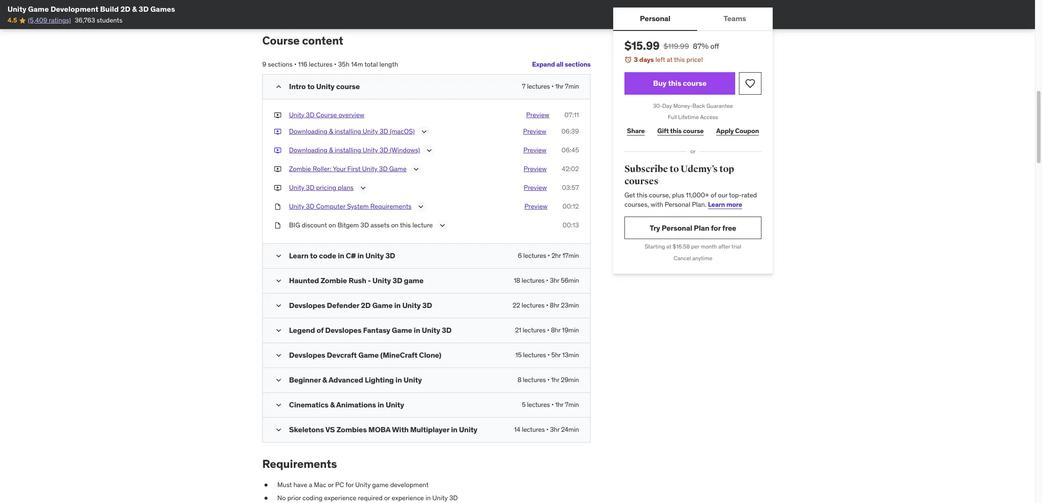 Task type: describe. For each thing, give the bounding box(es) containing it.
access
[[700, 114, 718, 121]]

lectures for devslopes defender 2d game in unity 3d
[[522, 302, 545, 310]]

small image for legend
[[274, 326, 283, 336]]

tab list containing personal
[[613, 8, 773, 31]]

11,000+
[[686, 191, 709, 200]]

zombie roller: your first unity 3d game button
[[289, 165, 407, 176]]

1 horizontal spatial game
[[404, 276, 424, 286]]

1 experience from the left
[[324, 494, 357, 503]]

preview for 00:12
[[525, 202, 548, 211]]

guarantee
[[707, 102, 733, 109]]

learn for learn to code in c# in unity 3d
[[289, 251, 309, 261]]

alarm image
[[625, 56, 632, 63]]

learn for learn more
[[708, 200, 725, 209]]

rush
[[349, 276, 366, 286]]

• for skeletons vs zombies moba with multiplayer in unity
[[546, 426, 549, 434]]

1 horizontal spatial or
[[384, 494, 390, 503]]

devslopes for defender
[[289, 301, 325, 310]]

learn to code in c# in unity 3d
[[289, 251, 395, 261]]

course inside button
[[316, 111, 337, 119]]

116
[[298, 60, 307, 69]]

code
[[319, 251, 336, 261]]

9
[[262, 60, 266, 69]]

lectures for cinematics & animations in unity
[[527, 401, 550, 409]]

legend of devslopes fantasy game in unity 3d
[[289, 326, 452, 335]]

lectures for learn to code in c# in unity 3d
[[523, 252, 546, 260]]

buy this course
[[653, 78, 707, 88]]

& for cinematics & animations in unity
[[330, 401, 335, 410]]

expand all sections
[[532, 60, 591, 69]]

preview for 42:02
[[524, 165, 547, 173]]

computer
[[316, 202, 345, 211]]

07:11
[[565, 111, 579, 119]]

pc
[[335, 481, 344, 490]]

course for gift this course
[[683, 127, 704, 135]]

06:45
[[562, 146, 579, 155]]

1 horizontal spatial for
[[711, 223, 721, 233]]

(macos)
[[390, 127, 415, 136]]

wishlist image
[[745, 78, 756, 89]]

of inside the get this course, plus 11,000+ of our top-rated courses, with personal plan.
[[711, 191, 717, 200]]

15 lectures • 5hr 13min
[[516, 351, 579, 360]]

unity 3d computer system requirements button
[[289, 202, 412, 214]]

14 lectures • 3hr 24min
[[514, 426, 579, 434]]

gift this course
[[658, 127, 704, 135]]

xsmall image for 06:45
[[274, 146, 282, 155]]

more
[[727, 200, 742, 209]]

in right "c#"
[[357, 251, 364, 261]]

$16.58
[[673, 243, 690, 250]]

course down the 35h 14m
[[336, 82, 360, 91]]

• for intro to unity course
[[552, 82, 554, 91]]

pricing
[[316, 184, 336, 192]]

8 lectures • 1hr 29min
[[518, 376, 579, 385]]

content
[[302, 33, 343, 48]]

personal inside "button"
[[640, 14, 671, 23]]

vs
[[326, 425, 335, 435]]

build
[[100, 4, 119, 14]]

1 vertical spatial 2d
[[361, 301, 371, 310]]

lectures for haunted zombie rush - unity 3d game
[[522, 277, 545, 285]]

• for legend of devslopes fantasy game in unity 3d
[[547, 326, 550, 335]]

multiplayer
[[410, 425, 450, 435]]

small image for devslopes
[[274, 351, 283, 361]]

22
[[513, 302, 520, 310]]

development
[[390, 481, 429, 490]]

c#
[[346, 251, 356, 261]]

discount
[[302, 221, 327, 230]]

money-
[[674, 102, 693, 109]]

teams button
[[697, 8, 773, 30]]

• for beginner & advanced lighting in unity
[[547, 376, 550, 385]]

$15.99 $119.99 87% off
[[625, 38, 719, 53]]

unity 3d pricing plans button
[[289, 184, 354, 195]]

mac
[[314, 481, 326, 490]]

zombie roller: your first unity 3d game
[[289, 165, 407, 173]]

try personal plan for free link
[[625, 217, 762, 240]]

1 vertical spatial zombie
[[321, 276, 347, 286]]

back
[[693, 102, 705, 109]]

gift
[[658, 127, 669, 135]]

42:02
[[562, 165, 579, 173]]

2 horizontal spatial or
[[691, 148, 696, 155]]

9 sections • 116 lectures • 35h 14m total length
[[262, 60, 398, 69]]

show lecture description image for 06:39
[[420, 127, 429, 137]]

bitgem
[[338, 221, 359, 230]]

lectures for legend of devslopes fantasy game in unity 3d
[[523, 326, 546, 335]]

preview for 06:45
[[524, 146, 547, 155]]

in down the development
[[426, 494, 431, 503]]

23min
[[561, 302, 579, 310]]

19min
[[562, 326, 579, 335]]

1 vertical spatial devslopes
[[325, 326, 362, 335]]

8hr for devslopes defender 2d game in unity 3d
[[550, 302, 560, 310]]

intro
[[289, 82, 306, 91]]

3d inside the unity 3d pricing plans button
[[306, 184, 315, 192]]

this down $119.99
[[674, 55, 685, 64]]

defender
[[327, 301, 359, 310]]

course,
[[649, 191, 671, 200]]

1hr for intro to unity course
[[555, 82, 564, 91]]

• left the 35h 14m
[[334, 60, 337, 69]]

devslopes defender 2d game in unity 3d
[[289, 301, 432, 310]]

personal button
[[613, 8, 697, 30]]

installing for (windows)
[[335, 146, 361, 155]]

teams
[[724, 14, 746, 23]]

cinematics & animations in unity
[[289, 401, 404, 410]]

day
[[663, 102, 672, 109]]

to for unity
[[307, 82, 315, 91]]

price!
[[687, 55, 703, 64]]

small image for intro
[[274, 82, 283, 91]]

• for devslopes defender 2d game in unity 3d
[[546, 302, 549, 310]]

game inside button
[[389, 165, 407, 173]]

overview
[[339, 111, 365, 119]]

00:13
[[563, 221, 579, 230]]

big discount on bitgem 3d assets on this lecture
[[289, 221, 433, 230]]

have
[[294, 481, 307, 490]]

preview for 03:57
[[524, 184, 547, 192]]

• for haunted zombie rush - unity 3d game
[[546, 277, 549, 285]]

beginner
[[289, 376, 321, 385]]

unity 3d course overview
[[289, 111, 365, 119]]

(5,409 ratings)
[[28, 16, 71, 25]]

expand
[[532, 60, 555, 69]]

this for get
[[637, 191, 648, 200]]

0 horizontal spatial 2d
[[120, 4, 130, 14]]

xsmall image for 00:12
[[274, 202, 282, 212]]

3hr for skeletons vs zombies moba with multiplayer in unity
[[550, 426, 560, 434]]

36,763
[[75, 16, 95, 25]]

18 lectures • 3hr 56min
[[514, 277, 579, 285]]

installing for (macos)
[[335, 127, 361, 136]]

7
[[522, 82, 526, 91]]

small image for cinematics
[[274, 401, 283, 410]]

22 lectures • 8hr 23min
[[513, 302, 579, 310]]

29min
[[561, 376, 579, 385]]

all
[[557, 60, 564, 69]]

to for udemy's
[[670, 163, 679, 175]]

7min for cinematics & animations in unity
[[565, 401, 579, 409]]

1 sections from the left
[[268, 60, 293, 69]]

in left "c#"
[[338, 251, 344, 261]]

3
[[634, 55, 638, 64]]

5hr
[[552, 351, 561, 360]]

show lecture description image for 00:12
[[416, 202, 426, 212]]

ratings)
[[49, 16, 71, 25]]

anytime
[[693, 255, 713, 262]]

4.5
[[8, 16, 17, 25]]

& right build
[[132, 4, 137, 14]]

small image for haunted
[[274, 277, 283, 286]]

skeletons
[[289, 425, 324, 435]]

7min for intro to unity course
[[565, 82, 579, 91]]

in up legend of devslopes fantasy game in unity 3d
[[394, 301, 401, 310]]

downloading for downloading & installing unity 3d (macos)
[[289, 127, 328, 136]]

30-
[[653, 102, 663, 109]]

18
[[514, 277, 520, 285]]

56min
[[561, 277, 579, 285]]

rated
[[742, 191, 757, 200]]

lighting
[[365, 376, 394, 385]]

skeletons vs zombies moba with multiplayer in unity
[[289, 425, 478, 435]]

to for code
[[310, 251, 317, 261]]



Task type: locate. For each thing, give the bounding box(es) containing it.
1 vertical spatial for
[[346, 481, 354, 490]]

this inside button
[[668, 78, 682, 88]]

• left 56min
[[546, 277, 549, 285]]

left
[[656, 55, 665, 64]]

free
[[723, 223, 737, 233]]

in
[[338, 251, 344, 261], [357, 251, 364, 261], [394, 301, 401, 310], [414, 326, 420, 335], [396, 376, 402, 385], [378, 401, 384, 410], [451, 425, 458, 435], [426, 494, 431, 503]]

0 vertical spatial learn
[[708, 200, 725, 209]]

3hr left 56min
[[550, 277, 560, 285]]

course left overview
[[316, 111, 337, 119]]

0 vertical spatial devslopes
[[289, 301, 325, 310]]

0 vertical spatial show lecture description image
[[420, 127, 429, 137]]

in right animations
[[378, 401, 384, 410]]

1 7min from the top
[[565, 82, 579, 91]]

top
[[720, 163, 734, 175]]

1 vertical spatial xsmall image
[[274, 202, 282, 212]]

1hr down 29min
[[555, 401, 564, 409]]

subscribe to udemy's top courses
[[625, 163, 734, 187]]

or left the pc at bottom left
[[328, 481, 334, 490]]

game up fantasy
[[372, 301, 393, 310]]

off
[[711, 41, 719, 51]]

beginner & advanced lighting in unity
[[289, 376, 422, 385]]

• left 19min
[[547, 326, 550, 335]]

6
[[518, 252, 522, 260]]

3hr for haunted zombie rush - unity 3d game
[[550, 277, 560, 285]]

lectures for skeletons vs zombies moba with multiplayer in unity
[[522, 426, 545, 434]]

3hr left 24min
[[550, 426, 560, 434]]

total
[[365, 60, 378, 69]]

devslopes up beginner
[[289, 351, 325, 360]]

roller:
[[313, 165, 331, 173]]

no
[[277, 494, 286, 503]]

on
[[329, 221, 336, 230], [391, 221, 399, 230]]

8hr for legend of devslopes fantasy game in unity 3d
[[551, 326, 561, 335]]

0 vertical spatial of
[[711, 191, 717, 200]]

apply coupon button
[[714, 122, 762, 140]]

1 vertical spatial to
[[670, 163, 679, 175]]

1 installing from the top
[[335, 127, 361, 136]]

2 installing from the top
[[335, 146, 361, 155]]

0 vertical spatial or
[[691, 148, 696, 155]]

14
[[514, 426, 521, 434]]

1 vertical spatial game
[[372, 481, 389, 490]]

of left our
[[711, 191, 717, 200]]

0 horizontal spatial experience
[[324, 494, 357, 503]]

courses,
[[625, 200, 649, 209]]

devslopes
[[289, 301, 325, 310], [325, 326, 362, 335], [289, 351, 325, 360]]

zombie inside button
[[289, 165, 311, 173]]

for right the pc at bottom left
[[346, 481, 354, 490]]

lectures right 8
[[523, 376, 546, 385]]

03:57
[[562, 184, 579, 192]]

course up 9
[[262, 33, 300, 48]]

1 horizontal spatial experience
[[392, 494, 424, 503]]

• left 29min
[[547, 376, 550, 385]]

requirements inside unity 3d computer system requirements button
[[370, 202, 412, 211]]

lectures right 5
[[527, 401, 550, 409]]

2 small image from the top
[[274, 326, 283, 336]]

lectures for beginner & advanced lighting in unity
[[523, 376, 546, 385]]

lectures right 21 at the bottom of the page
[[523, 326, 546, 335]]

1 horizontal spatial zombie
[[321, 276, 347, 286]]

unity inside button
[[289, 184, 305, 192]]

& right cinematics
[[330, 401, 335, 410]]

0 horizontal spatial of
[[317, 326, 324, 335]]

35h 14m
[[338, 60, 363, 69]]

our
[[718, 191, 728, 200]]

expand all sections button
[[532, 55, 591, 74]]

xsmall image
[[274, 146, 282, 155], [274, 202, 282, 212]]

this right buy
[[668, 78, 682, 88]]

$15.99
[[625, 38, 660, 53]]

3hr
[[550, 277, 560, 285], [550, 426, 560, 434]]

1 horizontal spatial on
[[391, 221, 399, 230]]

(windows)
[[390, 146, 420, 155]]

2 vertical spatial to
[[310, 251, 317, 261]]

0 horizontal spatial on
[[329, 221, 336, 230]]

system
[[347, 202, 369, 211]]

in right lighting
[[396, 376, 402, 385]]

0 vertical spatial zombie
[[289, 165, 311, 173]]

1 vertical spatial learn
[[289, 251, 309, 261]]

this for buy
[[668, 78, 682, 88]]

buy
[[653, 78, 667, 88]]

personal down plus
[[665, 200, 691, 209]]

0 vertical spatial 1hr
[[555, 82, 564, 91]]

lectures for devslopes devcraft game (minecraft clone)
[[523, 351, 546, 360]]

animations
[[336, 401, 376, 410]]

downloading for downloading & installing unity 3d (windows)
[[289, 146, 328, 155]]

lectures right "22"
[[522, 302, 545, 310]]

3d inside unity 3d course overview button
[[306, 111, 315, 119]]

lectures right '6'
[[523, 252, 546, 260]]

& for downloading & installing unity 3d (windows)
[[329, 146, 333, 155]]

1 vertical spatial or
[[328, 481, 334, 490]]

3d inside the zombie roller: your first unity 3d game button
[[379, 165, 388, 173]]

• for devslopes devcraft game (minecraft clone)
[[548, 351, 550, 360]]

to inside 'subscribe to udemy's top courses'
[[670, 163, 679, 175]]

at inside starting at $16.58 per month after trial cancel anytime
[[667, 243, 672, 250]]

at
[[667, 55, 673, 64], [667, 243, 672, 250]]

this inside "link"
[[670, 127, 682, 135]]

8
[[518, 376, 522, 385]]

show lecture description image
[[425, 146, 434, 156], [358, 184, 368, 193], [416, 202, 426, 212], [438, 221, 447, 231]]

personal up $15.99
[[640, 14, 671, 23]]

0 vertical spatial 2d
[[120, 4, 130, 14]]

0 horizontal spatial course
[[262, 33, 300, 48]]

unity 3d computer system requirements
[[289, 202, 412, 211]]

starting at $16.58 per month after trial cancel anytime
[[645, 243, 742, 262]]

show lecture description image right (windows)
[[425, 146, 434, 156]]

2 vertical spatial personal
[[662, 223, 693, 233]]

(5,409
[[28, 16, 47, 25]]

experience down the development
[[392, 494, 424, 503]]

small image for devslopes
[[274, 302, 283, 311]]

• down expand all sections dropdown button
[[552, 82, 554, 91]]

game up the 'required'
[[372, 481, 389, 490]]

cinematics
[[289, 401, 329, 410]]

with
[[392, 425, 409, 435]]

course inside button
[[683, 78, 707, 88]]

small image
[[274, 302, 283, 311], [274, 326, 283, 336], [274, 401, 283, 410], [274, 426, 283, 435]]

share button
[[625, 122, 648, 140]]

preview down 7 lectures • 1hr 7min
[[526, 111, 550, 119]]

course inside "link"
[[683, 127, 704, 135]]

6 lectures • 2hr 17min
[[518, 252, 579, 260]]

0 vertical spatial downloading
[[289, 127, 328, 136]]

advanced
[[329, 376, 363, 385]]

requirements up assets on the top left
[[370, 202, 412, 211]]

2d right build
[[120, 4, 130, 14]]

downloading
[[289, 127, 328, 136], [289, 146, 328, 155]]

1hr for beginner & advanced lighting in unity
[[551, 376, 559, 385]]

1 downloading from the top
[[289, 127, 328, 136]]

or
[[691, 148, 696, 155], [328, 481, 334, 490], [384, 494, 390, 503]]

game up "(5,409"
[[28, 4, 49, 14]]

of right 'legend' at the left bottom of page
[[317, 326, 324, 335]]

or right the 'required'
[[384, 494, 390, 503]]

2 7min from the top
[[565, 401, 579, 409]]

try
[[650, 223, 660, 233]]

must
[[277, 481, 292, 490]]

to right intro
[[307, 82, 315, 91]]

2hr
[[552, 252, 561, 260]]

preview
[[526, 111, 550, 119], [523, 127, 547, 136], [524, 146, 547, 155], [524, 165, 547, 173], [524, 184, 547, 192], [525, 202, 548, 211]]

0 vertical spatial course
[[262, 33, 300, 48]]

this inside the get this course, plus 11,000+ of our top-rated courses, with personal plan.
[[637, 191, 648, 200]]

requirements
[[370, 202, 412, 211], [262, 457, 337, 472]]

0 horizontal spatial or
[[328, 481, 334, 490]]

• for learn to code in c# in unity 3d
[[548, 252, 550, 260]]

this for gift
[[670, 127, 682, 135]]

in right multiplayer
[[451, 425, 458, 435]]

installing down overview
[[335, 127, 361, 136]]

• left the 5hr
[[548, 351, 550, 360]]

devslopes for devcraft
[[289, 351, 325, 360]]

students
[[97, 16, 122, 25]]

intro to unity course
[[289, 82, 360, 91]]

games
[[150, 4, 175, 14]]

get this course, plus 11,000+ of our top-rated courses, with personal plan.
[[625, 191, 757, 209]]

lectures right "18"
[[522, 277, 545, 285]]

3 small image from the top
[[274, 277, 283, 286]]

1hr for cinematics & animations in unity
[[555, 401, 564, 409]]

• left 116
[[294, 60, 297, 69]]

1 vertical spatial 1hr
[[551, 376, 559, 385]]

1 small image from the top
[[274, 302, 283, 311]]

2 sections from the left
[[565, 60, 591, 69]]

show lecture description image
[[420, 127, 429, 137], [411, 165, 421, 174]]

small image for beginner
[[274, 376, 283, 386]]

course for buy this course
[[683, 78, 707, 88]]

personal inside the get this course, plus 11,000+ of our top-rated courses, with personal plan.
[[665, 200, 691, 209]]

assets
[[371, 221, 390, 230]]

learn up haunted
[[289, 251, 309, 261]]

2d right defender
[[361, 301, 371, 310]]

downloading down unity 3d course overview button
[[289, 127, 328, 136]]

0 vertical spatial 3hr
[[550, 277, 560, 285]]

show lecture description image for 42:02
[[411, 165, 421, 174]]

game
[[28, 4, 49, 14], [389, 165, 407, 173], [372, 301, 393, 310], [392, 326, 412, 335], [358, 351, 379, 360]]

learn down our
[[708, 200, 725, 209]]

7min up 24min
[[565, 401, 579, 409]]

1 horizontal spatial requirements
[[370, 202, 412, 211]]

show lecture description image right 'lecture'
[[438, 221, 447, 231]]

unity game development build 2d & 3d games
[[8, 4, 175, 14]]

show lecture description image for 06:45
[[425, 146, 434, 156]]

sections right all
[[565, 60, 591, 69]]

• left 24min
[[546, 426, 549, 434]]

lectures for intro to unity course
[[527, 82, 550, 91]]

& up your
[[329, 146, 333, 155]]

1 vertical spatial personal
[[665, 200, 691, 209]]

course down lifetime
[[683, 127, 704, 135]]

0 vertical spatial 7min
[[565, 82, 579, 91]]

1 horizontal spatial sections
[[565, 60, 591, 69]]

4 small image from the top
[[274, 351, 283, 361]]

small image for learn
[[274, 252, 283, 261]]

sections inside dropdown button
[[565, 60, 591, 69]]

big
[[289, 221, 300, 230]]

1 small image from the top
[[274, 82, 283, 91]]

5 lectures • 1hr 7min
[[522, 401, 579, 409]]

small image
[[274, 82, 283, 91], [274, 252, 283, 261], [274, 277, 283, 286], [274, 351, 283, 361], [274, 376, 283, 386]]

1 xsmall image from the top
[[274, 146, 282, 155]]

• left 2hr
[[548, 252, 550, 260]]

tab list
[[613, 8, 773, 31]]

lectures right 15
[[523, 351, 546, 360]]

1 horizontal spatial of
[[711, 191, 717, 200]]

preview left the 42:02
[[524, 165, 547, 173]]

1 vertical spatial of
[[317, 326, 324, 335]]

0 horizontal spatial for
[[346, 481, 354, 490]]

game right -
[[404, 276, 424, 286]]

7min
[[565, 82, 579, 91], [565, 401, 579, 409]]

lectures right 116
[[309, 60, 333, 69]]

• left 23min
[[546, 302, 549, 310]]

preview left 06:39
[[523, 127, 547, 136]]

& right beginner
[[322, 376, 327, 385]]

show lecture description image up 'lecture'
[[416, 202, 426, 212]]

2 small image from the top
[[274, 252, 283, 261]]

0 vertical spatial at
[[667, 55, 673, 64]]

personal up $16.58 at the top
[[662, 223, 693, 233]]

1 vertical spatial 8hr
[[551, 326, 561, 335]]

1 vertical spatial show lecture description image
[[411, 165, 421, 174]]

5 small image from the top
[[274, 376, 283, 386]]

0 vertical spatial xsmall image
[[274, 146, 282, 155]]

2d
[[120, 4, 130, 14], [361, 301, 371, 310]]

3 small image from the top
[[274, 401, 283, 410]]

0 vertical spatial for
[[711, 223, 721, 233]]

this right gift
[[670, 127, 682, 135]]

show lecture description image right the 'plans'
[[358, 184, 368, 193]]

1 on from the left
[[329, 221, 336, 230]]

8hr left 23min
[[550, 302, 560, 310]]

game down legend of devslopes fantasy game in unity 3d
[[358, 351, 379, 360]]

zombies
[[337, 425, 367, 435]]

• for cinematics & animations in unity
[[552, 401, 554, 409]]

0 horizontal spatial learn
[[289, 251, 309, 261]]

2 vertical spatial devslopes
[[289, 351, 325, 360]]

1 vertical spatial 3hr
[[550, 426, 560, 434]]

1 vertical spatial installing
[[335, 146, 361, 155]]

to
[[307, 82, 315, 91], [670, 163, 679, 175], [310, 251, 317, 261]]

preview left 00:12 on the right top of the page
[[525, 202, 548, 211]]

preview left '03:57'
[[524, 184, 547, 192]]

in up 'clone)'
[[414, 326, 420, 335]]

lecture
[[413, 221, 433, 230]]

21 lectures • 8hr 19min
[[515, 326, 579, 335]]

game up (minecraft
[[392, 326, 412, 335]]

devslopes down defender
[[325, 326, 362, 335]]

xsmall image
[[274, 111, 282, 120], [274, 127, 282, 137], [274, 165, 282, 174], [274, 184, 282, 193], [274, 221, 282, 230], [262, 481, 270, 490], [262, 494, 270, 503]]

sections
[[268, 60, 293, 69], [565, 60, 591, 69]]

8hr
[[550, 302, 560, 310], [551, 326, 561, 335]]

after
[[719, 243, 731, 250]]

1 vertical spatial downloading
[[289, 146, 328, 155]]

cancel
[[674, 255, 691, 262]]

installing up zombie roller: your first unity 3d game
[[335, 146, 361, 155]]

show lecture description image down (windows)
[[411, 165, 421, 174]]

8hr left 19min
[[551, 326, 561, 335]]

1 vertical spatial requirements
[[262, 457, 337, 472]]

full
[[668, 114, 677, 121]]

0 horizontal spatial requirements
[[262, 457, 337, 472]]

7min down expand all sections dropdown button
[[565, 82, 579, 91]]

1 horizontal spatial learn
[[708, 200, 725, 209]]

learn more
[[708, 200, 742, 209]]

1 vertical spatial 7min
[[565, 401, 579, 409]]

get
[[625, 191, 635, 200]]

2 on from the left
[[391, 221, 399, 230]]

& for beginner & advanced lighting in unity
[[322, 376, 327, 385]]

87%
[[693, 41, 709, 51]]

• down 8 lectures • 1hr 29min
[[552, 401, 554, 409]]

1 horizontal spatial 2d
[[361, 301, 371, 310]]

of
[[711, 191, 717, 200], [317, 326, 324, 335]]

unity
[[8, 4, 26, 14], [316, 82, 335, 91], [289, 111, 305, 119], [363, 127, 378, 136], [363, 146, 378, 155], [362, 165, 378, 173], [289, 184, 305, 192], [289, 202, 305, 211], [366, 251, 384, 261], [373, 276, 391, 286], [402, 301, 421, 310], [422, 326, 440, 335], [404, 376, 422, 385], [386, 401, 404, 410], [459, 425, 478, 435], [355, 481, 371, 490], [433, 494, 448, 503]]

preview for 06:39
[[523, 127, 547, 136]]

show lecture description image right (macos)
[[420, 127, 429, 137]]

for left free
[[711, 223, 721, 233]]

1 vertical spatial at
[[667, 243, 672, 250]]

try personal plan for free
[[650, 223, 737, 233]]

preview for 07:11
[[526, 111, 550, 119]]

2 vertical spatial or
[[384, 494, 390, 503]]

1 horizontal spatial course
[[316, 111, 337, 119]]

0 horizontal spatial sections
[[268, 60, 293, 69]]

course
[[262, 33, 300, 48], [316, 111, 337, 119]]

0 horizontal spatial zombie
[[289, 165, 311, 173]]

& down unity 3d course overview button
[[329, 127, 333, 136]]

small image for skeletons
[[274, 426, 283, 435]]

downloading up roller:
[[289, 146, 328, 155]]

to left udemy's
[[670, 163, 679, 175]]

3 days left at this price!
[[634, 55, 703, 64]]

preview left 06:45
[[524, 146, 547, 155]]

1hr
[[555, 82, 564, 91], [551, 376, 559, 385], [555, 401, 564, 409]]

& for downloading & installing unity 3d (macos)
[[329, 127, 333, 136]]

requirements up have
[[262, 457, 337, 472]]

this left 'lecture'
[[400, 221, 411, 230]]

or up udemy's
[[691, 148, 696, 155]]

0 vertical spatial personal
[[640, 14, 671, 23]]

4 small image from the top
[[274, 426, 283, 435]]

zombie left roller:
[[289, 165, 311, 173]]

2 experience from the left
[[392, 494, 424, 503]]

1hr left 29min
[[551, 376, 559, 385]]

lifetime
[[679, 114, 699, 121]]

3d inside unity 3d computer system requirements button
[[306, 202, 315, 211]]

0 horizontal spatial game
[[372, 481, 389, 490]]

downloading & installing unity 3d (windows)
[[289, 146, 420, 155]]

on left 'bitgem'
[[329, 221, 336, 230]]

on right assets on the top left
[[391, 221, 399, 230]]

0 vertical spatial game
[[404, 276, 424, 286]]

experience down the pc at bottom left
[[324, 494, 357, 503]]

lectures right 14
[[522, 426, 545, 434]]

0 vertical spatial requirements
[[370, 202, 412, 211]]

2 xsmall image from the top
[[274, 202, 282, 212]]

lectures right the 7
[[527, 82, 550, 91]]

show lecture description image for 03:57
[[358, 184, 368, 193]]

coding
[[303, 494, 323, 503]]

at right left
[[667, 55, 673, 64]]

&
[[132, 4, 137, 14], [329, 127, 333, 136], [329, 146, 333, 155], [322, 376, 327, 385], [330, 401, 335, 410]]

for
[[711, 223, 721, 233], [346, 481, 354, 490]]

game down (windows)
[[389, 165, 407, 173]]

-
[[368, 276, 371, 286]]

0 vertical spatial installing
[[335, 127, 361, 136]]

2 downloading from the top
[[289, 146, 328, 155]]

courses
[[625, 175, 659, 187]]

2 vertical spatial 1hr
[[555, 401, 564, 409]]

0 vertical spatial 8hr
[[550, 302, 560, 310]]

0 vertical spatial to
[[307, 82, 315, 91]]

downloading & installing unity 3d (macos)
[[289, 127, 415, 136]]

1 vertical spatial course
[[316, 111, 337, 119]]

top-
[[729, 191, 742, 200]]

share
[[627, 127, 645, 135]]

trial
[[732, 243, 742, 250]]

this up the courses,
[[637, 191, 648, 200]]



Task type: vqa. For each thing, say whether or not it's contained in the screenshot.


